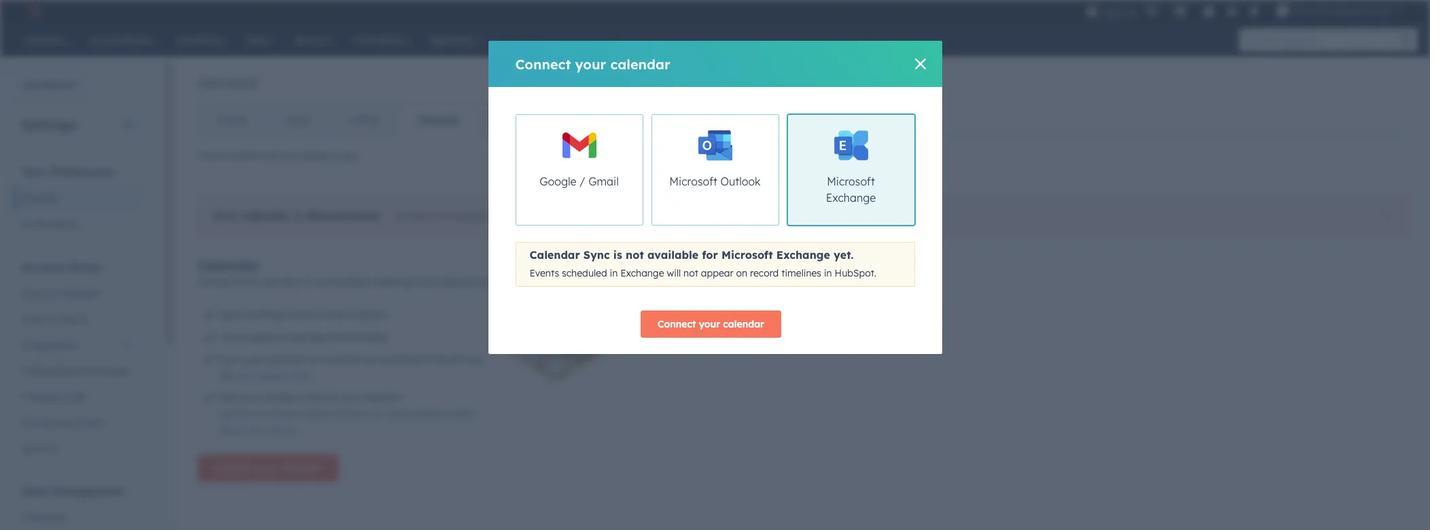 Task type: describe. For each thing, give the bounding box(es) containing it.
your calendar is disconnected.
[[212, 209, 381, 222]]

0 vertical spatial not
[[626, 248, 644, 262]]

log
[[220, 331, 236, 343]]

upgrade image
[[1086, 6, 1098, 18]]

apply
[[303, 150, 328, 162]]

1 vertical spatial hubspot
[[348, 309, 388, 321]]

your calendar is disconnected. alert
[[198, 196, 1409, 237]]

consent
[[67, 417, 103, 429]]

disconnected.
[[306, 209, 381, 222]]

0 vertical spatial security link
[[542, 104, 617, 137]]

your preferences
[[22, 165, 114, 179]]

task
[[345, 409, 362, 419]]

appear
[[701, 267, 734, 279]]

studio
[[1366, 5, 1393, 16]]

settings
[[22, 116, 77, 133]]

outlook
[[721, 175, 761, 188]]

with inside see your hubspot tasks in your calendar requires an additional step with task sync. only available on sales starter and up plans.
[[327, 409, 343, 419]]

provation design studio
[[1292, 5, 1393, 16]]

calendar for calendar connect your calendar to use hubspot meetings and calendar sync.
[[198, 257, 260, 274]]

all
[[488, 210, 498, 222]]

meetings
[[374, 276, 415, 288]]

account setup element
[[14, 260, 142, 462]]

to for calendar
[[302, 276, 311, 288]]

setup
[[69, 260, 100, 274]]

calling
[[348, 114, 379, 126]]

& for users
[[50, 313, 56, 326]]

downloads
[[80, 365, 130, 377]]

additional
[[267, 409, 306, 419]]

these preferences only apply to you.
[[198, 150, 361, 162]]

it
[[435, 210, 441, 222]]

integrations
[[22, 339, 77, 351]]

google / gmail
[[540, 175, 619, 188]]

security inside navigation
[[562, 114, 598, 126]]

events
[[530, 267, 559, 279]]

users
[[22, 313, 47, 326]]

connect inside calendar connect your calendar to use hubspot meetings and calendar sync.
[[198, 276, 235, 288]]

tracking code
[[22, 391, 86, 403]]

schedule
[[382, 353, 421, 366]]

properties
[[22, 512, 68, 524]]

sync. inside calendar connect your calendar to use hubspot meetings and calendar sync.
[[479, 276, 502, 288]]

1 horizontal spatial general
[[198, 72, 257, 92]]

integrations button
[[14, 332, 142, 358]]

data management
[[22, 485, 124, 498]]

hubspot.
[[835, 267, 877, 279]]

step
[[308, 409, 325, 419]]

teams
[[59, 313, 88, 326]]

users & teams
[[22, 313, 88, 326]]

help image
[[1203, 6, 1215, 18]]

sales
[[454, 409, 474, 419]]

general inside your preferences element
[[22, 192, 57, 205]]

time
[[424, 353, 444, 366]]

provider icon outlook image
[[666, 128, 765, 162]]

notifications button
[[1243, 0, 1266, 22]]

calling link
[[328, 104, 398, 137]]

email
[[285, 114, 309, 126]]

can
[[363, 353, 379, 366]]

in inside the your calendar is disconnected. alert
[[558, 210, 566, 222]]

tracking code link
[[14, 384, 142, 410]]

marketplaces image
[[1175, 6, 1187, 18]]

general link
[[14, 186, 142, 211]]

calendar inside alert
[[241, 209, 290, 222]]

users & teams link
[[14, 307, 142, 332]]

exchange inside option
[[826, 191, 876, 205]]

close image inside the your calendar is disconnected. alert
[[1384, 213, 1392, 221]]

dashboard
[[22, 79, 75, 91]]

1 vertical spatial exchange
[[777, 248, 830, 262]]

requires inside see your hubspot tasks in your calendar requires an additional step with task sync. only available on sales starter and up plans.
[[220, 409, 253, 419]]

calling icon image
[[1146, 5, 1158, 18]]

send
[[220, 309, 242, 321]]

help button
[[1198, 0, 1221, 22]]

hubspot link
[[16, 3, 51, 19]]

0 horizontal spatial connect your calendar button
[[198, 455, 339, 482]]

close image inside connect your calendar dialog
[[915, 58, 926, 69]]

connect your calendar dialog
[[488, 41, 942, 354]]

available inside calendar sync is not available for microsoft exchange yet. events scheduled in exchange will not appear on record timelines in hubspot.
[[648, 248, 699, 262]]

google
[[540, 175, 577, 188]]

access
[[455, 210, 485, 222]]

navigation containing profile
[[198, 103, 618, 137]]

james peterson image
[[1277, 5, 1289, 17]]

you
[[468, 353, 484, 366]]

microsoft for microsoft outlook
[[670, 175, 718, 188]]

management
[[52, 485, 124, 498]]

data management element
[[14, 484, 142, 530]]

upgrade
[[1101, 6, 1138, 17]]

and inside calendar connect your calendar to use hubspot meetings and calendar sync.
[[418, 276, 435, 288]]

up
[[266, 425, 276, 436]]

calendar inside see your hubspot tasks in your calendar requires an additional step with task sync. only available on sales starter and up plans.
[[363, 391, 402, 404]]

connect your calendar for leftmost connect your calendar button
[[215, 462, 322, 474]]

preferences
[[226, 150, 279, 162]]

sync. inside see your hubspot tasks in your calendar requires an additional step with task sync. only available on sales starter and up plans.
[[364, 409, 383, 419]]

see
[[220, 391, 236, 404]]

your for your calendar is disconnected.
[[212, 209, 238, 222]]

defaults
[[61, 288, 99, 300]]

data
[[22, 485, 48, 498]]

tasks
[[499, 114, 523, 126]]

properties link
[[14, 505, 142, 530]]

dashboard link
[[0, 72, 84, 99]]

provation
[[1292, 5, 1332, 16]]

plans.
[[278, 425, 300, 436]]

preferences
[[50, 165, 114, 179]]

connect up tasks at the left of the page
[[516, 55, 571, 72]]

1 vertical spatial not
[[684, 267, 699, 279]]

scheduled
[[562, 267, 607, 279]]

sync your calendar so contacts can schedule time with you requires calendar sync
[[220, 353, 484, 381]]

notifications link
[[14, 211, 142, 237]]

calendar inside sync your calendar so contacts can schedule time with you requires calendar sync
[[255, 371, 290, 381]]



Task type: vqa. For each thing, say whether or not it's contained in the screenshot.
syncing
no



Task type: locate. For each thing, give the bounding box(es) containing it.
1 horizontal spatial connect your calendar button
[[641, 310, 782, 338]]

0 vertical spatial your
[[22, 165, 47, 179]]

your inside calendar connect your calendar to use hubspot meetings and calendar sync.
[[237, 276, 258, 288]]

use
[[314, 276, 329, 288]]

settings link
[[1223, 4, 1240, 18]]

on
[[736, 267, 748, 279], [442, 409, 452, 419]]

security down privacy at the bottom left
[[22, 442, 58, 455]]

0 vertical spatial requires
[[220, 371, 253, 381]]

your left preferences
[[22, 165, 47, 179]]

is for calendar
[[293, 209, 302, 222]]

2 vertical spatial meetings
[[282, 331, 324, 343]]

requires up see
[[220, 371, 253, 381]]

1 vertical spatial sync
[[220, 353, 241, 366]]

settings image
[[1226, 6, 1238, 18]]

on for microsoft
[[736, 267, 748, 279]]

meetings inside the your calendar is disconnected. alert
[[585, 210, 627, 222]]

design
[[1335, 5, 1363, 16]]

account up the account defaults
[[22, 260, 66, 274]]

0 horizontal spatial the
[[501, 210, 515, 222]]

1 horizontal spatial and
[[418, 276, 435, 288]]

to left you.
[[330, 150, 340, 162]]

hubspot
[[332, 276, 372, 288], [348, 309, 388, 321], [261, 391, 301, 404]]

the
[[501, 210, 515, 222], [568, 210, 583, 222]]

security
[[562, 114, 598, 126], [22, 442, 58, 455]]

meetings
[[585, 210, 627, 222], [245, 309, 286, 321], [282, 331, 324, 343]]

& for privacy
[[57, 417, 64, 429]]

search image
[[1402, 35, 1412, 45]]

your down these
[[212, 209, 238, 222]]

exchange left will
[[621, 267, 664, 279]]

microsoft outlook
[[670, 175, 761, 188]]

is inside calendar sync is not available for microsoft exchange yet. events scheduled in exchange will not appear on record timelines in hubspot.
[[614, 248, 623, 262]]

1 vertical spatial connect your calendar
[[658, 318, 765, 330]]

2 requires from the top
[[220, 409, 253, 419]]

1 vertical spatial is
[[614, 248, 623, 262]]

1 horizontal spatial your
[[212, 209, 238, 222]]

and left up
[[249, 425, 263, 436]]

1 horizontal spatial available
[[648, 248, 699, 262]]

privacy & consent
[[22, 417, 103, 429]]

in inside see your hubspot tasks in your calendar requires an additional step with task sync. only available on sales starter and up plans.
[[330, 391, 338, 404]]

is inside alert
[[293, 209, 302, 222]]

1 horizontal spatial security link
[[542, 104, 617, 137]]

account inside account defaults link
[[22, 288, 58, 300]]

not right will
[[684, 267, 699, 279]]

with
[[447, 353, 465, 366], [327, 409, 343, 419]]

0 vertical spatial &
[[50, 313, 56, 326]]

so
[[308, 353, 318, 366]]

calendar
[[611, 55, 671, 72], [241, 209, 290, 222], [260, 276, 299, 288], [438, 276, 477, 288], [723, 318, 765, 330], [266, 353, 305, 366], [363, 391, 402, 404], [280, 462, 322, 474]]

your inside alert
[[212, 209, 238, 222]]

only
[[386, 409, 403, 419]]

microsoft for microsoft exchange
[[827, 175, 875, 188]]

exchange down provider icon exchange
[[826, 191, 876, 205]]

email link
[[265, 104, 328, 137]]

security inside account setup element
[[22, 442, 58, 455]]

1 vertical spatial sync.
[[364, 409, 383, 419]]

your
[[575, 55, 607, 72], [237, 276, 258, 288], [699, 318, 721, 330], [244, 353, 264, 366], [239, 391, 259, 404], [340, 391, 360, 404], [256, 462, 277, 474]]

2 vertical spatial exchange
[[621, 267, 664, 279]]

available right only
[[405, 409, 440, 419]]

sync up scheduled
[[584, 248, 610, 262]]

0 vertical spatial available
[[648, 248, 699, 262]]

tracking
[[22, 391, 60, 403]]

1 vertical spatial requires
[[220, 409, 253, 419]]

0 horizontal spatial and
[[249, 425, 263, 436]]

1 horizontal spatial sync.
[[479, 276, 502, 288]]

connect your calendar button inside dialog
[[641, 310, 782, 338]]

2 horizontal spatial to
[[443, 210, 452, 222]]

hubspot up automatically
[[348, 309, 388, 321]]

for
[[702, 248, 718, 262]]

profile
[[217, 114, 246, 126]]

to
[[330, 150, 340, 162], [443, 210, 452, 222], [302, 276, 311, 288]]

in right scheduled
[[610, 267, 618, 279]]

with inside sync your calendar so contacts can schedule time with you requires calendar sync
[[447, 353, 465, 366]]

marketplace downloads
[[22, 365, 130, 377]]

calendar inside calendar sync is not available for microsoft exchange yet. events scheduled in exchange will not appear on record timelines in hubspot.
[[530, 248, 580, 262]]

0 vertical spatial and
[[418, 276, 435, 288]]

0 vertical spatial is
[[293, 209, 302, 222]]

general up notifications
[[22, 192, 57, 205]]

your for your preferences
[[22, 165, 47, 179]]

marketplace
[[22, 365, 77, 377]]

to right the it
[[443, 210, 452, 222]]

tasks link
[[479, 104, 542, 137]]

0 vertical spatial connect your calendar
[[516, 55, 671, 72]]

your preferences element
[[14, 164, 142, 237]]

on left record
[[736, 267, 748, 279]]

in
[[558, 210, 566, 222], [610, 267, 618, 279], [824, 267, 832, 279], [330, 391, 338, 404]]

meetings down "send meetings directly from hubspot"
[[282, 331, 324, 343]]

calendar sync is not available for microsoft exchange yet. events scheduled in exchange will not appear on record timelines in hubspot.
[[530, 248, 877, 279]]

and inside see your hubspot tasks in your calendar requires an additional step with task sync. only available on sales starter and up plans.
[[249, 425, 263, 436]]

1 horizontal spatial with
[[447, 353, 465, 366]]

2 vertical spatial hubspot
[[261, 391, 301, 404]]

security link
[[542, 104, 617, 137], [14, 436, 142, 462]]

features
[[518, 210, 555, 222]]

not down tool.
[[626, 248, 644, 262]]

provider icon google gmail image
[[530, 128, 629, 162]]

1 horizontal spatial not
[[684, 267, 699, 279]]

and right meetings
[[418, 276, 435, 288]]

outgoing
[[239, 331, 280, 343]]

0 vertical spatial close image
[[915, 58, 926, 69]]

calendar inside calendar link
[[417, 114, 460, 126]]

1 horizontal spatial microsoft
[[722, 248, 773, 262]]

0 horizontal spatial security link
[[14, 436, 142, 462]]

account defaults link
[[14, 281, 142, 307]]

0 horizontal spatial microsoft
[[670, 175, 718, 188]]

sync. left events
[[479, 276, 502, 288]]

& right "users"
[[50, 313, 56, 326]]

notifications image
[[1249, 6, 1261, 18]]

Google / Gmail checkbox
[[516, 114, 643, 226]]

account up "users"
[[22, 288, 58, 300]]

& right privacy at the bottom left
[[57, 417, 64, 429]]

microsoft down provider icon exchange
[[827, 175, 875, 188]]

account
[[22, 260, 66, 274], [22, 288, 58, 300]]

available up will
[[648, 248, 699, 262]]

calendar inside calendar connect your calendar to use hubspot meetings and calendar sync.
[[198, 257, 260, 274]]

0 horizontal spatial security
[[22, 442, 58, 455]]

Microsoft Outlook checkbox
[[651, 114, 779, 226]]

0 horizontal spatial not
[[626, 248, 644, 262]]

2 horizontal spatial sync
[[584, 248, 610, 262]]

1 vertical spatial meetings
[[245, 309, 286, 321]]

1 horizontal spatial sync
[[292, 371, 310, 381]]

calendar for calendar sync is not available for microsoft exchange yet. events scheduled in exchange will not appear on record timelines in hubspot.
[[530, 248, 580, 262]]

microsoft up record
[[722, 248, 773, 262]]

1 vertical spatial available
[[405, 409, 440, 419]]

privacy
[[22, 417, 55, 429]]

0 vertical spatial sync.
[[479, 276, 502, 288]]

2 vertical spatial connect your calendar
[[215, 462, 322, 474]]

0 vertical spatial hubspot
[[332, 276, 372, 288]]

hubspot right use
[[332, 276, 372, 288]]

requires inside sync your calendar so contacts can schedule time with you requires calendar sync
[[220, 371, 253, 381]]

from
[[324, 309, 346, 321]]

0 vertical spatial meetings
[[585, 210, 627, 222]]

connect your calendar for connect your calendar button inside dialog
[[658, 318, 765, 330]]

on inside calendar sync is not available for microsoft exchange yet. events scheduled in exchange will not appear on record timelines in hubspot.
[[736, 267, 748, 279]]

on left sales
[[442, 409, 452, 419]]

close image
[[915, 58, 926, 69], [1384, 213, 1392, 221]]

2 horizontal spatial microsoft
[[827, 175, 875, 188]]

0 horizontal spatial sync
[[220, 353, 241, 366]]

0 vertical spatial connect your calendar button
[[641, 310, 782, 338]]

microsoft inside the microsoft exchange
[[827, 175, 875, 188]]

hubspot up additional
[[261, 391, 301, 404]]

1 horizontal spatial on
[[736, 267, 748, 279]]

microsoft exchange
[[826, 175, 876, 205]]

hubspot inside see your hubspot tasks in your calendar requires an additional step with task sync. only available on sales starter and up plans.
[[261, 391, 301, 404]]

1 horizontal spatial the
[[568, 210, 583, 222]]

search button
[[1395, 29, 1418, 52]]

meetings left tool.
[[585, 210, 627, 222]]

0 horizontal spatial available
[[405, 409, 440, 419]]

1 the from the left
[[501, 210, 515, 222]]

yet.
[[834, 248, 854, 262]]

profile link
[[198, 104, 265, 137]]

connect your calendar button down the appear
[[641, 310, 782, 338]]

1 vertical spatial close image
[[1384, 213, 1392, 221]]

with left you
[[447, 353, 465, 366]]

0 vertical spatial general
[[198, 72, 257, 92]]

0 horizontal spatial on
[[442, 409, 452, 419]]

sync inside calendar sync is not available for microsoft exchange yet. events scheduled in exchange will not appear on record timelines in hubspot.
[[584, 248, 610, 262]]

account for account setup
[[22, 260, 66, 274]]

to inside calendar connect your calendar to use hubspot meetings and calendar sync.
[[302, 276, 311, 288]]

hubspot inside calendar connect your calendar to use hubspot meetings and calendar sync.
[[332, 276, 372, 288]]

connect left the it
[[395, 210, 432, 222]]

an
[[255, 409, 265, 419]]

sync down "so"
[[292, 371, 310, 381]]

0 horizontal spatial to
[[302, 276, 311, 288]]

0 horizontal spatial with
[[327, 409, 343, 419]]

1 vertical spatial to
[[443, 210, 452, 222]]

0 vertical spatial on
[[736, 267, 748, 279]]

available inside see your hubspot tasks in your calendar requires an additional step with task sync. only available on sales starter and up plans.
[[405, 409, 440, 419]]

your inside sync your calendar so contacts can schedule time with you requires calendar sync
[[244, 353, 264, 366]]

code
[[62, 391, 86, 403]]

security link up the 'google / gmail'
[[542, 104, 617, 137]]

only
[[281, 150, 300, 162]]

0 vertical spatial to
[[330, 150, 340, 162]]

1 horizontal spatial close image
[[1384, 213, 1392, 221]]

Microsoft Exchange checkbox
[[787, 114, 915, 226]]

notifications
[[22, 218, 80, 230]]

record
[[750, 267, 779, 279]]

1 horizontal spatial to
[[330, 150, 340, 162]]

microsoft down "provider icon outlook"
[[670, 175, 718, 188]]

you.
[[342, 150, 361, 162]]

0 horizontal spatial is
[[293, 209, 302, 222]]

1 requires from the top
[[220, 371, 253, 381]]

2 vertical spatial sync
[[292, 371, 310, 381]]

is
[[293, 209, 302, 222], [614, 248, 623, 262]]

1 vertical spatial security
[[22, 442, 58, 455]]

directly
[[289, 309, 321, 321]]

0 horizontal spatial close image
[[915, 58, 926, 69]]

in right timelines
[[824, 267, 832, 279]]

& inside privacy & consent link
[[57, 417, 64, 429]]

in right features
[[558, 210, 566, 222]]

exchange up timelines
[[777, 248, 830, 262]]

general up profile
[[198, 72, 257, 92]]

menu
[[1085, 0, 1414, 22]]

on inside see your hubspot tasks in your calendar requires an additional step with task sync. only available on sales starter and up plans.
[[442, 409, 452, 419]]

provider icon exchange image
[[802, 128, 901, 162]]

is for sync
[[614, 248, 623, 262]]

1 vertical spatial general
[[22, 192, 57, 205]]

1 vertical spatial &
[[57, 417, 64, 429]]

1 vertical spatial and
[[249, 425, 263, 436]]

0 vertical spatial security
[[562, 114, 598, 126]]

1 account from the top
[[22, 260, 66, 274]]

tasks
[[304, 391, 327, 404]]

tool.
[[629, 210, 649, 222]]

hubspot image
[[24, 3, 41, 19]]

0 vertical spatial account
[[22, 260, 66, 274]]

to inside the your calendar is disconnected. alert
[[443, 210, 452, 222]]

calendar inside sync your calendar so contacts can schedule time with you requires calendar sync
[[266, 353, 305, 366]]

1 vertical spatial connect your calendar button
[[198, 455, 339, 482]]

connect down starter on the left bottom of the page
[[215, 462, 253, 474]]

1 horizontal spatial security
[[562, 114, 598, 126]]

not
[[626, 248, 644, 262], [684, 267, 699, 279]]

to for these
[[330, 150, 340, 162]]

0 vertical spatial sync
[[584, 248, 610, 262]]

starter
[[220, 425, 246, 436]]

0 horizontal spatial your
[[22, 165, 47, 179]]

navigation
[[198, 103, 618, 137]]

1 horizontal spatial is
[[614, 248, 623, 262]]

2 vertical spatial to
[[302, 276, 311, 288]]

will
[[667, 267, 681, 279]]

1 vertical spatial your
[[212, 209, 238, 222]]

security link down consent
[[14, 436, 142, 462]]

with left task
[[327, 409, 343, 419]]

2 account from the top
[[22, 288, 58, 300]]

the right all
[[501, 210, 515, 222]]

connect up 'send'
[[198, 276, 235, 288]]

calling icon button
[[1141, 2, 1164, 20]]

Search HubSpot search field
[[1240, 29, 1406, 52]]

menu containing provation design studio
[[1085, 0, 1414, 22]]

to left use
[[302, 276, 311, 288]]

1 horizontal spatial &
[[57, 417, 64, 429]]

available
[[648, 248, 699, 262], [405, 409, 440, 419]]

connect your calendar button down up
[[198, 455, 339, 482]]

calendar for calendar
[[417, 114, 460, 126]]

0 vertical spatial with
[[447, 353, 465, 366]]

& inside users & teams link
[[50, 313, 56, 326]]

1 vertical spatial with
[[327, 409, 343, 419]]

1 vertical spatial security link
[[14, 436, 142, 462]]

0 horizontal spatial general
[[22, 192, 57, 205]]

2 the from the left
[[568, 210, 583, 222]]

security up provider icon google gmail
[[562, 114, 598, 126]]

1 vertical spatial account
[[22, 288, 58, 300]]

microsoft inside checkbox
[[670, 175, 718, 188]]

requires up starter on the left bottom of the page
[[220, 409, 253, 419]]

see your hubspot tasks in your calendar requires an additional step with task sync. only available on sales starter and up plans.
[[220, 391, 474, 436]]

calendar link
[[398, 104, 479, 137]]

microsoft inside calendar sync is not available for microsoft exchange yet. events scheduled in exchange will not appear on record timelines in hubspot.
[[722, 248, 773, 262]]

gmail
[[589, 175, 619, 188]]

these
[[198, 150, 224, 162]]

the down the 'google / gmail'
[[568, 210, 583, 222]]

0 vertical spatial exchange
[[826, 191, 876, 205]]

connect inside alert
[[395, 210, 432, 222]]

connect it to access all the features in the meetings tool.
[[395, 210, 649, 222]]

meetings up "outgoing"
[[245, 309, 286, 321]]

on for calendar
[[442, 409, 452, 419]]

account for account defaults
[[22, 288, 58, 300]]

account defaults
[[22, 288, 99, 300]]

send meetings directly from hubspot
[[220, 309, 388, 321]]

in right 'tasks' on the left of the page
[[330, 391, 338, 404]]

timelines
[[782, 267, 822, 279]]

sync. right task
[[364, 409, 383, 419]]

0 horizontal spatial sync.
[[364, 409, 383, 419]]

connect down will
[[658, 318, 696, 330]]

1 vertical spatial on
[[442, 409, 452, 419]]

provation design studio button
[[1269, 0, 1413, 22]]

sync down log
[[220, 353, 241, 366]]

your
[[22, 165, 47, 179], [212, 209, 238, 222]]

sync.
[[479, 276, 502, 288], [364, 409, 383, 419]]

0 horizontal spatial &
[[50, 313, 56, 326]]



